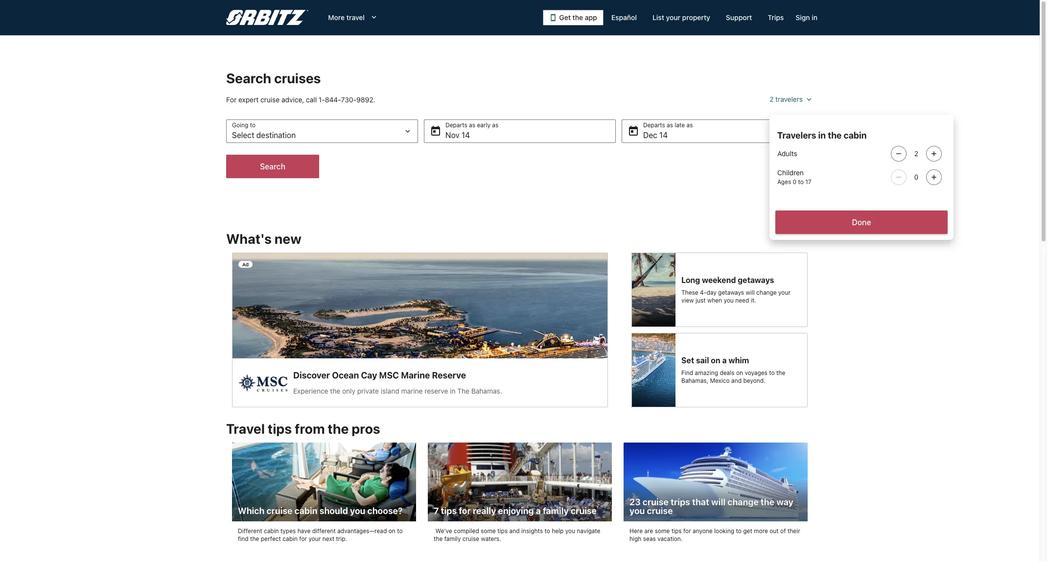 Task type: locate. For each thing, give the bounding box(es) containing it.
1 horizontal spatial family
[[543, 506, 569, 516]]

the right the travelers
[[828, 130, 842, 141]]

for left really at the left bottom of the page
[[459, 506, 471, 516]]

for down have
[[299, 535, 307, 543]]

just
[[696, 297, 706, 304]]

to right 0
[[799, 178, 804, 186]]

to left help
[[545, 528, 550, 535]]

in
[[812, 13, 818, 22], [819, 130, 826, 141]]

1 vertical spatial search
[[260, 162, 286, 171]]

in right the travelers
[[819, 130, 826, 141]]

beyond.
[[744, 377, 766, 384]]

to inside we've compiled some tips and insights to help you navigate the family cruise waters.
[[545, 528, 550, 535]]

support
[[726, 13, 753, 22]]

download the app button image
[[550, 14, 558, 22]]

which
[[238, 506, 265, 516]]

on right deals
[[737, 369, 744, 377]]

0 vertical spatial will
[[746, 289, 755, 296]]

1 horizontal spatial a
[[723, 356, 727, 365]]

travel tips from the pros
[[226, 421, 380, 437]]

new
[[275, 231, 302, 247]]

14 right nov
[[462, 131, 470, 140]]

14 inside nov 14 button
[[462, 131, 470, 140]]

in inside dropdown button
[[812, 13, 818, 22]]

1 horizontal spatial on
[[711, 356, 721, 365]]

long
[[682, 276, 700, 285]]

1 vertical spatial on
[[737, 369, 744, 377]]

the inside 'link'
[[573, 13, 583, 22]]

list
[[653, 13, 665, 22]]

family up help
[[543, 506, 569, 516]]

2 vertical spatial on
[[389, 528, 396, 535]]

nov 14
[[446, 131, 470, 140]]

main content
[[0, 35, 1040, 562]]

0 vertical spatial in
[[812, 13, 818, 22]]

to left get
[[736, 528, 742, 535]]

0 horizontal spatial some
[[481, 528, 496, 535]]

0 vertical spatial on
[[711, 356, 721, 365]]

support link
[[718, 9, 760, 26]]

2 vertical spatial your
[[309, 535, 321, 543]]

1 vertical spatial family
[[445, 535, 461, 543]]

cruise right expert
[[261, 96, 280, 104]]

you
[[724, 297, 734, 304], [350, 506, 366, 516], [630, 506, 645, 516], [566, 528, 576, 535]]

you left need
[[724, 297, 734, 304]]

1 vertical spatial and
[[510, 528, 520, 535]]

cruise up are
[[647, 506, 673, 516]]

14 right dec
[[660, 131, 668, 140]]

the
[[573, 13, 583, 22], [828, 130, 842, 141], [777, 369, 786, 377], [328, 421, 349, 437], [761, 497, 775, 507], [250, 535, 259, 543], [434, 535, 443, 543]]

1 horizontal spatial your
[[666, 13, 681, 22]]

the right voyages
[[777, 369, 786, 377]]

tips up 'waters.'
[[498, 528, 508, 535]]

a inside set sail on a whim find amazing deals on voyages to the bahamas, mexico and beyond.
[[723, 356, 727, 365]]

family down we've
[[445, 535, 461, 543]]

when
[[708, 297, 723, 304]]

0 vertical spatial search
[[226, 70, 271, 86]]

844-
[[325, 96, 341, 104]]

more travel
[[328, 13, 365, 22]]

will right that
[[712, 497, 726, 507]]

1 vertical spatial will
[[712, 497, 726, 507]]

to
[[799, 178, 804, 186], [770, 369, 775, 377], [397, 528, 403, 535], [545, 528, 550, 535], [736, 528, 742, 535]]

0 horizontal spatial and
[[510, 528, 520, 535]]

getaways up need
[[719, 289, 745, 296]]

search inside button
[[260, 162, 286, 171]]

will up it.
[[746, 289, 755, 296]]

to inside "children ages 0 to 17"
[[799, 178, 804, 186]]

main content containing search cruises
[[0, 35, 1040, 562]]

for
[[459, 506, 471, 516], [684, 528, 691, 535], [299, 535, 307, 543]]

change inside the 23 cruise trips that will change the way you cruise
[[728, 497, 759, 507]]

cruise inside we've compiled some tips and insights to help you navigate the family cruise waters.
[[463, 535, 480, 543]]

1 vertical spatial for
[[684, 528, 691, 535]]

these
[[682, 289, 699, 296]]

the right get
[[573, 13, 583, 22]]

the left way
[[761, 497, 775, 507]]

2 some from the left
[[655, 528, 670, 535]]

insights
[[522, 528, 543, 535]]

2 horizontal spatial for
[[684, 528, 691, 535]]

and
[[732, 377, 742, 384], [510, 528, 520, 535]]

cruise up types at the bottom left of the page
[[267, 506, 293, 516]]

what's new region
[[220, 225, 820, 415]]

and down deals
[[732, 377, 742, 384]]

0 horizontal spatial 14
[[462, 131, 470, 140]]

you inside we've compiled some tips and insights to help you navigate the family cruise waters.
[[566, 528, 576, 535]]

some for for
[[481, 528, 496, 535]]

a up insights
[[536, 506, 541, 516]]

1 vertical spatial your
[[779, 289, 791, 296]]

some up 'vacation.'
[[655, 528, 670, 535]]

mexico
[[710, 377, 730, 384]]

dec 14
[[644, 131, 668, 140]]

sign in button
[[792, 9, 822, 26]]

some for trips
[[655, 528, 670, 535]]

will
[[746, 289, 755, 296], [712, 497, 726, 507]]

vacation.
[[658, 535, 683, 543]]

search button
[[226, 155, 319, 178]]

find
[[682, 369, 694, 377]]

0 horizontal spatial your
[[309, 535, 321, 543]]

0 horizontal spatial a
[[536, 506, 541, 516]]

some inside here are some tips for anyone looking to get more out of their high seas vacation.
[[655, 528, 670, 535]]

1 horizontal spatial and
[[732, 377, 742, 384]]

and inside set sail on a whim find amazing deals on voyages to the bahamas, mexico and beyond.
[[732, 377, 742, 384]]

14
[[462, 131, 470, 140], [660, 131, 668, 140]]

the inside the 23 cruise trips that will change the way you cruise
[[761, 497, 775, 507]]

0 horizontal spatial on
[[389, 528, 396, 535]]

0 horizontal spatial family
[[445, 535, 461, 543]]

you up here
[[630, 506, 645, 516]]

anyone
[[693, 528, 713, 535]]

tips inside we've compiled some tips and insights to help you navigate the family cruise waters.
[[498, 528, 508, 535]]

1 vertical spatial change
[[728, 497, 759, 507]]

should
[[320, 506, 348, 516]]

call
[[306, 96, 317, 104]]

tips inside here are some tips for anyone looking to get more out of their high seas vacation.
[[672, 528, 682, 535]]

what's new
[[226, 231, 302, 247]]

1 some from the left
[[481, 528, 496, 535]]

1 horizontal spatial will
[[746, 289, 755, 296]]

for
[[226, 96, 237, 104]]

on inside the different cabin types have different advantages—read on to find the perfect cabin for your next trip.
[[389, 528, 396, 535]]

2 14 from the left
[[660, 131, 668, 140]]

cabin
[[844, 130, 867, 141], [295, 506, 318, 516], [264, 528, 279, 535], [283, 535, 298, 543]]

get the app link
[[543, 10, 604, 25]]

a up deals
[[723, 356, 727, 365]]

get the app
[[560, 13, 597, 22]]

change
[[757, 289, 777, 296], [728, 497, 759, 507]]

getaways up it.
[[738, 276, 775, 285]]

some inside we've compiled some tips and insights to help you navigate the family cruise waters.
[[481, 528, 496, 535]]

that
[[693, 497, 710, 507]]

to right voyages
[[770, 369, 775, 377]]

2 vertical spatial for
[[299, 535, 307, 543]]

dec
[[644, 131, 658, 140]]

adults
[[778, 149, 798, 158]]

tips up 'vacation.'
[[672, 528, 682, 535]]

2 horizontal spatial your
[[779, 289, 791, 296]]

1 horizontal spatial 14
[[660, 131, 668, 140]]

the down we've
[[434, 535, 443, 543]]

0 horizontal spatial in
[[812, 13, 818, 22]]

14 inside dec 14 button
[[660, 131, 668, 140]]

their
[[788, 528, 801, 535]]

in right sign
[[812, 13, 818, 22]]

list your property
[[653, 13, 711, 22]]

trips link
[[760, 9, 792, 26]]

on
[[711, 356, 721, 365], [737, 369, 744, 377], [389, 528, 396, 535]]

1 horizontal spatial some
[[655, 528, 670, 535]]

your
[[666, 13, 681, 22], [779, 289, 791, 296], [309, 535, 321, 543]]

family
[[543, 506, 569, 516], [445, 535, 461, 543]]

get
[[744, 528, 753, 535]]

0 vertical spatial and
[[732, 377, 742, 384]]

cruise
[[261, 96, 280, 104], [643, 497, 669, 507], [267, 506, 293, 516], [571, 506, 597, 516], [647, 506, 673, 516], [463, 535, 480, 543]]

0 vertical spatial for
[[459, 506, 471, 516]]

you right help
[[566, 528, 576, 535]]

for inside the different cabin types have different advantages—read on to find the perfect cabin for your next trip.
[[299, 535, 307, 543]]

for inside here are some tips for anyone looking to get more out of their high seas vacation.
[[684, 528, 691, 535]]

travel tips from the pros region
[[220, 415, 820, 561]]

trip.
[[336, 535, 347, 543]]

cruise right 23
[[643, 497, 669, 507]]

have
[[298, 528, 311, 535]]

0 vertical spatial a
[[723, 356, 727, 365]]

1 14 from the left
[[462, 131, 470, 140]]

trips
[[768, 13, 784, 22]]

7 tips for really enjoying a family cruise
[[434, 506, 597, 516]]

14 for nov 14
[[462, 131, 470, 140]]

long weekend getaways these 4-day getaways will change your view just when you need it.
[[682, 276, 791, 304]]

view
[[682, 297, 694, 304]]

0 vertical spatial change
[[757, 289, 777, 296]]

ages
[[778, 178, 792, 186]]

cruise down compiled
[[463, 535, 480, 543]]

the down different
[[250, 535, 259, 543]]

1 vertical spatial a
[[536, 506, 541, 516]]

on right sail
[[711, 356, 721, 365]]

for left anyone
[[684, 528, 691, 535]]

1 horizontal spatial in
[[819, 130, 826, 141]]

1 vertical spatial in
[[819, 130, 826, 141]]

0 vertical spatial family
[[543, 506, 569, 516]]

0 horizontal spatial will
[[712, 497, 726, 507]]

search
[[226, 70, 271, 86], [260, 162, 286, 171]]

and left insights
[[510, 528, 520, 535]]

your inside long weekend getaways these 4-day getaways will change your view just when you need it.
[[779, 289, 791, 296]]

0 horizontal spatial for
[[299, 535, 307, 543]]

in for sign
[[812, 13, 818, 22]]

will inside long weekend getaways these 4-day getaways will change your view just when you need it.
[[746, 289, 755, 296]]

way
[[777, 497, 794, 507]]

compiled
[[454, 528, 479, 535]]

some up 'waters.'
[[481, 528, 496, 535]]

on down choose?
[[389, 528, 396, 535]]

some
[[481, 528, 496, 535], [655, 528, 670, 535]]

to down choose?
[[397, 528, 403, 535]]



Task type: describe. For each thing, give the bounding box(es) containing it.
9892.
[[357, 96, 375, 104]]

help
[[552, 528, 564, 535]]

voyages
[[745, 369, 768, 377]]

need
[[736, 297, 750, 304]]

in for travelers
[[819, 130, 826, 141]]

travelers
[[778, 130, 817, 141]]

decrease adults in room 1 image
[[893, 150, 905, 158]]

bahamas,
[[682, 377, 709, 384]]

travel
[[347, 13, 365, 22]]

orbitz logo image
[[226, 10, 309, 25]]

and inside we've compiled some tips and insights to help you navigate the family cruise waters.
[[510, 528, 520, 535]]

nov
[[446, 131, 460, 140]]

medium image
[[805, 95, 814, 104]]

travel
[[226, 421, 265, 437]]

high
[[630, 535, 642, 543]]

to inside the different cabin types have different advantages—read on to find the perfect cabin for your next trip.
[[397, 528, 403, 535]]

17
[[806, 178, 812, 186]]

14 for dec 14
[[660, 131, 668, 140]]

increase children in room 1 image
[[929, 173, 940, 181]]

family inside we've compiled some tips and insights to help you navigate the family cruise waters.
[[445, 535, 461, 543]]

will inside the 23 cruise trips that will change the way you cruise
[[712, 497, 726, 507]]

1 vertical spatial getaways
[[719, 289, 745, 296]]

to inside set sail on a whim find amazing deals on voyages to the bahamas, mexico and beyond.
[[770, 369, 775, 377]]

looking
[[715, 528, 735, 535]]

0 vertical spatial your
[[666, 13, 681, 22]]

2 travelers button
[[770, 91, 814, 109]]

español button
[[604, 9, 645, 26]]

set sail on a whim find amazing deals on voyages to the bahamas, mexico and beyond.
[[682, 356, 786, 384]]

children ages 0 to 17
[[778, 168, 812, 186]]

español
[[612, 13, 637, 22]]

0
[[793, 178, 797, 186]]

weekend
[[702, 276, 736, 285]]

1-
[[319, 96, 325, 104]]

the inside the different cabin types have different advantages—read on to find the perfect cabin for your next trip.
[[250, 535, 259, 543]]

the left the pros
[[328, 421, 349, 437]]

your inside the different cabin types have different advantages—read on to find the perfect cabin for your next trip.
[[309, 535, 321, 543]]

travelers
[[776, 95, 803, 103]]

advantages—read
[[338, 528, 387, 535]]

sail
[[696, 356, 709, 365]]

deals
[[720, 369, 735, 377]]

the inside we've compiled some tips and insights to help you navigate the family cruise waters.
[[434, 535, 443, 543]]

tips right 7
[[441, 506, 457, 516]]

7
[[434, 506, 439, 516]]

search cruises
[[226, 70, 321, 86]]

you up advantages—read
[[350, 506, 366, 516]]

a inside region
[[536, 506, 541, 516]]

find
[[238, 535, 249, 543]]

out
[[770, 528, 779, 535]]

property
[[683, 13, 711, 22]]

types
[[281, 528, 296, 535]]

of
[[781, 528, 786, 535]]

2 travelers
[[770, 95, 803, 103]]

to inside here are some tips for anyone looking to get more out of their high seas vacation.
[[736, 528, 742, 535]]

2
[[770, 95, 774, 103]]

amazing
[[695, 369, 719, 377]]

really
[[473, 506, 496, 516]]

enjoying
[[498, 506, 534, 516]]

what's
[[226, 231, 272, 247]]

which cruise cabin should you choose?
[[238, 506, 403, 516]]

seas
[[643, 535, 656, 543]]

cruises
[[274, 70, 321, 86]]

1 horizontal spatial for
[[459, 506, 471, 516]]

different
[[238, 528, 262, 535]]

increase adults in room 1 image
[[929, 150, 940, 158]]

list your property link
[[645, 9, 718, 26]]

pros
[[352, 421, 380, 437]]

4-
[[700, 289, 707, 296]]

the inside set sail on a whim find amazing deals on voyages to the bahamas, mexico and beyond.
[[777, 369, 786, 377]]

we've compiled some tips and insights to help you navigate the family cruise waters.
[[434, 528, 601, 543]]

navigate
[[577, 528, 601, 535]]

expert
[[238, 96, 259, 104]]

it.
[[751, 297, 757, 304]]

trips
[[671, 497, 691, 507]]

choose?
[[368, 506, 403, 516]]

sign in
[[796, 13, 818, 22]]

set
[[682, 356, 695, 365]]

search for search
[[260, 162, 286, 171]]

from
[[295, 421, 325, 437]]

next
[[323, 535, 335, 543]]

23
[[630, 497, 641, 507]]

for expert cruise advice, call 1-844-730-9892.
[[226, 96, 375, 104]]

23 cruise trips that will change the way you cruise
[[630, 497, 794, 516]]

are
[[645, 528, 654, 535]]

done
[[852, 218, 872, 227]]

more
[[328, 13, 345, 22]]

730-
[[341, 96, 357, 104]]

different cabin types have different advantages—read on to find the perfect cabin for your next trip.
[[238, 528, 403, 543]]

2 horizontal spatial on
[[737, 369, 744, 377]]

get
[[560, 13, 571, 22]]

you inside the 23 cruise trips that will change the way you cruise
[[630, 506, 645, 516]]

perfect
[[261, 535, 281, 543]]

decrease children in room 1 image
[[893, 173, 905, 181]]

dec 14 button
[[622, 120, 814, 143]]

search for search cruises
[[226, 70, 271, 86]]

cruise up navigate
[[571, 506, 597, 516]]

0 vertical spatial getaways
[[738, 276, 775, 285]]

we've
[[436, 528, 452, 535]]

advice,
[[282, 96, 304, 104]]

you inside long weekend getaways these 4-day getaways will change your view just when you need it.
[[724, 297, 734, 304]]

different
[[312, 528, 336, 535]]

tips left from
[[268, 421, 292, 437]]

change inside long weekend getaways these 4-day getaways will change your view just when you need it.
[[757, 289, 777, 296]]

children
[[778, 168, 804, 177]]

travelers in the cabin
[[778, 130, 867, 141]]

app
[[585, 13, 597, 22]]

day
[[707, 289, 717, 296]]



Task type: vqa. For each thing, say whether or not it's contained in the screenshot.
TRAVEL TIPS FROM THE PROS region
yes



